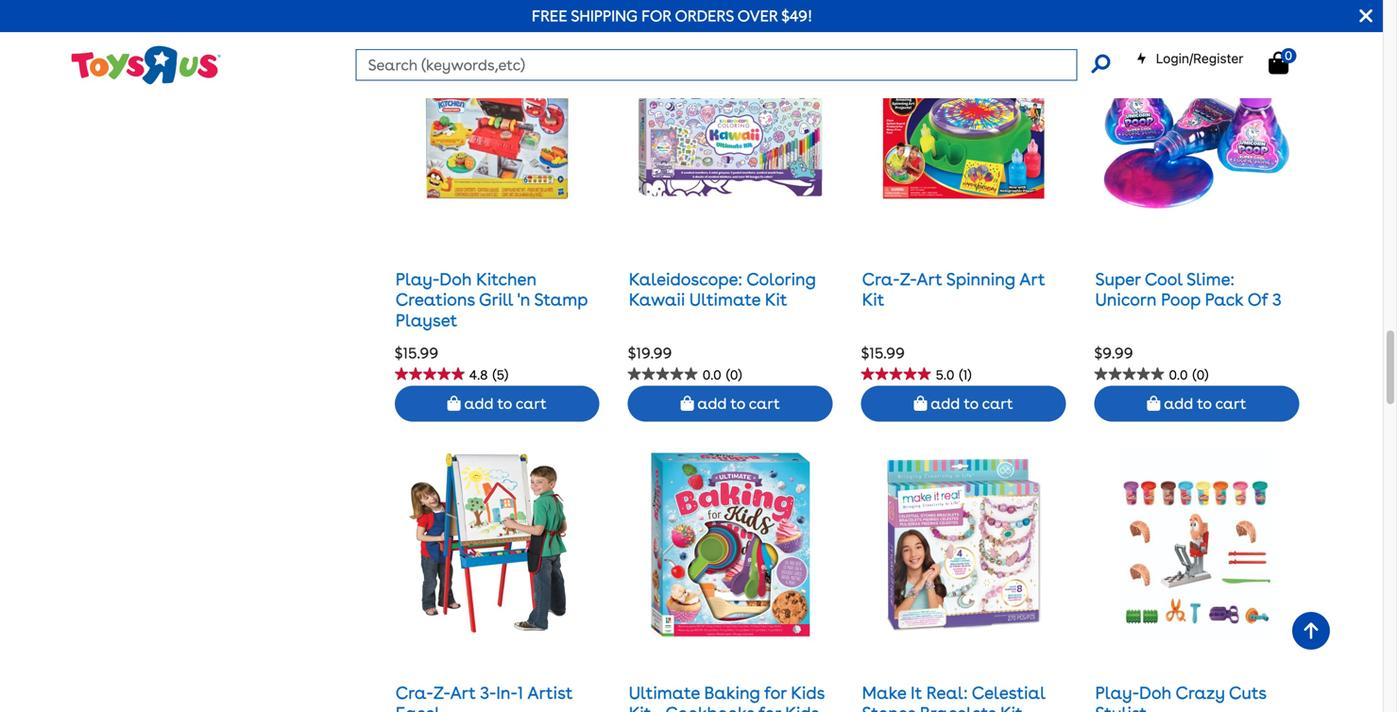 Task type: vqa. For each thing, say whether or not it's contained in the screenshot.


Task type: describe. For each thing, give the bounding box(es) containing it.
real:
[[927, 683, 968, 704]]

0 link
[[1269, 48, 1308, 75]]

cookbooks
[[666, 704, 755, 713]]

play-doh crazy cuts stylist link
[[1096, 683, 1267, 713]]

cra- for cra-z-art 3-in-1 artist easel
[[396, 683, 434, 704]]

ultimate baking for kids kit - cookbooks for kids image
[[636, 450, 825, 640]]

crazy
[[1176, 683, 1225, 704]]

add for ultimate
[[698, 395, 727, 413]]

(0) for poop
[[1193, 367, 1209, 383]]

slime:
[[1187, 269, 1235, 290]]

add to cart button for unicorn
[[1095, 386, 1300, 422]]

kaleidoscope: coloring kawaii ultimate kit link
[[629, 269, 816, 310]]

2 horizontal spatial art
[[1020, 269, 1046, 290]]

baking
[[704, 683, 760, 704]]

(5)
[[493, 367, 509, 383]]

pack
[[1205, 290, 1244, 310]]

free shipping for orders over $49! link
[[532, 7, 813, 25]]

for
[[642, 7, 672, 25]]

art for cra-z-art 3-in-1 artist easel
[[450, 683, 476, 704]]

ultimate inside ultimate baking for kids kit - cookbooks for kids
[[629, 683, 700, 704]]

$19.99
[[628, 344, 672, 362]]

kawaii
[[629, 290, 685, 310]]

bracelets
[[920, 704, 996, 713]]

play-doh kitchen creations grill 'n stamp playset image
[[420, 36, 575, 226]]

coloring
[[747, 269, 816, 290]]

cra- for cra-z-art spinning art kit
[[862, 269, 900, 290]]

free shipping for orders over $49!
[[532, 7, 813, 25]]

add to cart for poop
[[1161, 395, 1247, 413]]

toys r us image
[[70, 44, 221, 87]]

cart for art
[[982, 395, 1014, 413]]

to for art
[[964, 395, 979, 413]]

cart for grill
[[516, 395, 547, 413]]

to for grill
[[497, 395, 512, 413]]

kaleidoscope:
[[629, 269, 743, 290]]

kit inside kaleidoscope: coloring kawaii ultimate kit
[[765, 290, 788, 310]]

super cool slime: unicorn poop pack of 3 image
[[1103, 36, 1292, 226]]

super cool slime: unicorn poop pack of 3 link
[[1096, 269, 1282, 310]]

cra-z-art 3-in-1 artist easel link
[[396, 683, 573, 713]]

stamp
[[534, 290, 588, 310]]

3-
[[480, 683, 496, 704]]

kaleidoscope: coloring kawaii ultimate kit image
[[636, 36, 825, 226]]

$15.99 for cra-z-art spinning art kit
[[861, 344, 905, 362]]

'n
[[518, 290, 530, 310]]

for down 'baking'
[[759, 704, 781, 713]]

kit inside make it real: celestial stones bracelets kit
[[1001, 704, 1023, 713]]

(0) for kit
[[726, 367, 742, 383]]

make it real: celestial stones bracelets kit image
[[869, 450, 1059, 640]]

z- for spinning
[[900, 269, 917, 290]]

ultimate baking for kids kit - cookbooks for kids link
[[629, 683, 825, 713]]

kids left stones
[[786, 704, 820, 713]]

over
[[738, 7, 778, 25]]

for right 'baking'
[[765, 683, 787, 704]]

$9.99
[[1095, 344, 1134, 362]]

add to cart button for creations
[[395, 386, 600, 422]]

of
[[1248, 290, 1269, 310]]

cra-z-art spinning art kit image
[[869, 36, 1059, 226]]

kitchen
[[476, 269, 537, 290]]

easel
[[396, 704, 441, 713]]

(1)
[[960, 367, 972, 383]]

it
[[911, 683, 922, 704]]

creations
[[396, 290, 475, 310]]

cra-z-art 3-in-1 artist easel image
[[403, 450, 592, 640]]

5.0
[[936, 367, 955, 383]]

shopping bag image for unicorn
[[1148, 396, 1161, 411]]

-
[[655, 704, 662, 713]]

play-doh kitchen creations grill 'n stamp playset link
[[396, 269, 588, 331]]

0.0 for ultimate
[[703, 367, 722, 383]]

cool
[[1145, 269, 1183, 290]]



Task type: locate. For each thing, give the bounding box(es) containing it.
z- for 3-
[[434, 683, 450, 704]]

art inside cra-z-art 3-in-1 artist easel
[[450, 683, 476, 704]]

play-doh crazy cuts stylist
[[1096, 683, 1267, 713]]

1 vertical spatial shopping bag image
[[681, 396, 694, 411]]

shopping bag image inside add to cart button
[[681, 396, 694, 411]]

0
[[1285, 48, 1293, 63]]

cart
[[516, 395, 547, 413], [749, 395, 780, 413], [982, 395, 1014, 413], [1216, 395, 1247, 413]]

1 horizontal spatial (0)
[[1193, 367, 1209, 383]]

orders
[[675, 7, 734, 25]]

2 add to cart from the left
[[694, 395, 780, 413]]

2 $15.99 from the left
[[861, 344, 905, 362]]

doh
[[440, 269, 472, 290], [1140, 683, 1172, 704]]

close button image
[[1360, 6, 1373, 26]]

1 vertical spatial play-
[[1096, 683, 1140, 704]]

(0) down kaleidoscope: coloring kawaii ultimate kit
[[726, 367, 742, 383]]

super
[[1096, 269, 1141, 290]]

cra-z-art spinning art kit
[[862, 269, 1046, 310]]

to
[[497, 395, 512, 413], [731, 395, 746, 413], [964, 395, 979, 413], [1197, 395, 1212, 413]]

play-
[[396, 269, 440, 290], [1096, 683, 1140, 704]]

ultimate up -
[[629, 683, 700, 704]]

artist
[[528, 683, 573, 704]]

make it real: celestial stones bracelets kit
[[862, 683, 1046, 713]]

1 add from the left
[[464, 395, 494, 413]]

3 add to cart button from the left
[[861, 386, 1066, 422]]

0 horizontal spatial $15.99
[[395, 344, 439, 362]]

4.8 (5)
[[469, 367, 509, 383]]

$49!
[[782, 7, 813, 25]]

0.0 (0) down kaleidoscope: coloring kawaii ultimate kit link
[[703, 367, 742, 383]]

make
[[862, 683, 907, 704]]

cra- inside cra-z-art 3-in-1 artist easel
[[396, 683, 434, 704]]

stylist
[[1096, 704, 1147, 713]]

doh inside play-doh kitchen creations grill 'n stamp playset
[[440, 269, 472, 290]]

0.0 down kaleidoscope: coloring kawaii ultimate kit
[[703, 367, 722, 383]]

1 horizontal spatial shopping bag image
[[914, 396, 928, 411]]

2 0.0 from the left
[[1169, 367, 1188, 383]]

$15.99 for play-doh kitchen creations grill 'n stamp playset
[[395, 344, 439, 362]]

0.0 (0)
[[703, 367, 742, 383], [1169, 367, 1209, 383]]

4 add to cart from the left
[[1161, 395, 1247, 413]]

add to cart button for ultimate
[[628, 386, 833, 422]]

z-
[[900, 269, 917, 290], [434, 683, 450, 704]]

shopping bag image
[[448, 396, 461, 411], [914, 396, 928, 411], [1148, 396, 1161, 411]]

3 add to cart from the left
[[928, 395, 1014, 413]]

ultimate inside kaleidoscope: coloring kawaii ultimate kit
[[690, 290, 761, 310]]

0 horizontal spatial shopping bag image
[[681, 396, 694, 411]]

super cool slime: unicorn poop pack of 3
[[1096, 269, 1282, 310]]

(0) down poop
[[1193, 367, 1209, 383]]

cra- inside cra-z-art spinning art kit
[[862, 269, 900, 290]]

for
[[765, 683, 787, 704], [759, 704, 781, 713]]

0.0 (0) down poop
[[1169, 367, 1209, 383]]

1 horizontal spatial 0.0
[[1169, 367, 1188, 383]]

playset
[[396, 310, 458, 331]]

art right spinning
[[1020, 269, 1046, 290]]

1 horizontal spatial cra-
[[862, 269, 900, 290]]

make it real: celestial stones bracelets kit link
[[862, 683, 1046, 713]]

ultimate
[[690, 290, 761, 310], [629, 683, 700, 704]]

0 vertical spatial ultimate
[[690, 290, 761, 310]]

cra-
[[862, 269, 900, 290], [396, 683, 434, 704]]

play- inside play-doh kitchen creations grill 'n stamp playset
[[396, 269, 440, 290]]

doh inside play-doh crazy cuts stylist
[[1140, 683, 1172, 704]]

1 0.0 from the left
[[703, 367, 722, 383]]

0 vertical spatial z-
[[900, 269, 917, 290]]

0 vertical spatial shopping bag image
[[1269, 52, 1289, 74]]

3 cart from the left
[[982, 395, 1014, 413]]

0 vertical spatial play-
[[396, 269, 440, 290]]

add for unicorn
[[1164, 395, 1194, 413]]

doh for grill
[[440, 269, 472, 290]]

kaleidoscope: coloring kawaii ultimate kit
[[629, 269, 816, 310]]

shopping bag image
[[1269, 52, 1289, 74], [681, 396, 694, 411]]

shopping bag image for creations
[[448, 396, 461, 411]]

art left 3-
[[450, 683, 476, 704]]

0.0 for unicorn
[[1169, 367, 1188, 383]]

to for poop
[[1197, 395, 1212, 413]]

unicorn
[[1096, 290, 1157, 310]]

1 vertical spatial ultimate
[[629, 683, 700, 704]]

2 add from the left
[[698, 395, 727, 413]]

Enter Keyword or Item No. search field
[[356, 49, 1078, 81]]

3 add from the left
[[931, 395, 960, 413]]

shopping bag image for add to cart button corresponding to ultimate
[[681, 396, 694, 411]]

ultimate baking for kids kit - cookbooks for kids
[[629, 683, 825, 713]]

kit
[[765, 290, 788, 310], [862, 290, 885, 310], [629, 704, 651, 713], [1001, 704, 1023, 713]]

1 vertical spatial cra-
[[396, 683, 434, 704]]

2 cart from the left
[[749, 395, 780, 413]]

0.0 (0) for poop
[[1169, 367, 1209, 383]]

art
[[917, 269, 943, 290], [1020, 269, 1046, 290], [450, 683, 476, 704]]

add to cart button for spinning
[[861, 386, 1066, 422]]

art for cra-z-art spinning art kit
[[917, 269, 943, 290]]

2 to from the left
[[731, 395, 746, 413]]

in-
[[496, 683, 518, 704]]

0 horizontal spatial cra-
[[396, 683, 434, 704]]

0 horizontal spatial (0)
[[726, 367, 742, 383]]

3 shopping bag image from the left
[[1148, 396, 1161, 411]]

grill
[[479, 290, 513, 310]]

0 horizontal spatial play-
[[396, 269, 440, 290]]

0.0 down poop
[[1169, 367, 1188, 383]]

2 horizontal spatial shopping bag image
[[1148, 396, 1161, 411]]

1 (0) from the left
[[726, 367, 742, 383]]

art left spinning
[[917, 269, 943, 290]]

0.0 (0) for kit
[[703, 367, 742, 383]]

login/register
[[1156, 51, 1244, 66]]

add to cart for grill
[[461, 395, 547, 413]]

1 horizontal spatial $15.99
[[861, 344, 905, 362]]

doh for stylist
[[1140, 683, 1172, 704]]

4 add from the left
[[1164, 395, 1194, 413]]

poop
[[1161, 290, 1201, 310]]

1
[[518, 683, 524, 704]]

1 add to cart from the left
[[461, 395, 547, 413]]

free
[[532, 7, 568, 25]]

add to cart button
[[395, 386, 600, 422], [628, 386, 833, 422], [861, 386, 1066, 422], [1095, 386, 1300, 422]]

shopping bag image for 0 link
[[1269, 52, 1289, 74]]

stones
[[862, 704, 916, 713]]

cart for poop
[[1216, 395, 1247, 413]]

cra-z-art 3-in-1 artist easel
[[396, 683, 573, 713]]

2 (0) from the left
[[1193, 367, 1209, 383]]

add to cart
[[461, 395, 547, 413], [694, 395, 780, 413], [928, 395, 1014, 413], [1161, 395, 1247, 413]]

to for kit
[[731, 395, 746, 413]]

4 cart from the left
[[1216, 395, 1247, 413]]

add for spinning
[[931, 395, 960, 413]]

spinning
[[947, 269, 1016, 290]]

login/register button
[[1137, 49, 1244, 68]]

shopping bag image for spinning
[[914, 396, 928, 411]]

(0)
[[726, 367, 742, 383], [1193, 367, 1209, 383]]

2 add to cart button from the left
[[628, 386, 833, 422]]

3 to from the left
[[964, 395, 979, 413]]

1 cart from the left
[[516, 395, 547, 413]]

$15.99
[[395, 344, 439, 362], [861, 344, 905, 362]]

shipping
[[571, 7, 638, 25]]

2 0.0 (0) from the left
[[1169, 367, 1209, 383]]

4 add to cart button from the left
[[1095, 386, 1300, 422]]

0 horizontal spatial shopping bag image
[[448, 396, 461, 411]]

0 horizontal spatial 0.0
[[703, 367, 722, 383]]

cart for kit
[[749, 395, 780, 413]]

z- inside cra-z-art 3-in-1 artist easel
[[434, 683, 450, 704]]

play- inside play-doh crazy cuts stylist
[[1096, 683, 1140, 704]]

add to cart for kit
[[694, 395, 780, 413]]

1 0.0 (0) from the left
[[703, 367, 742, 383]]

1 horizontal spatial play-
[[1096, 683, 1140, 704]]

z- up easel
[[434, 683, 450, 704]]

add to cart for art
[[928, 395, 1014, 413]]

kit inside cra-z-art spinning art kit
[[862, 290, 885, 310]]

cuts
[[1229, 683, 1267, 704]]

play- up creations
[[396, 269, 440, 290]]

3
[[1273, 290, 1282, 310]]

0 vertical spatial doh
[[440, 269, 472, 290]]

1 horizontal spatial art
[[917, 269, 943, 290]]

kit inside ultimate baking for kids kit - cookbooks for kids
[[629, 704, 651, 713]]

1 $15.99 from the left
[[395, 344, 439, 362]]

play-doh kitchen creations grill 'n stamp playset
[[396, 269, 588, 331]]

kids
[[791, 683, 825, 704], [786, 704, 820, 713]]

z- inside cra-z-art spinning art kit
[[900, 269, 917, 290]]

add
[[464, 395, 494, 413], [698, 395, 727, 413], [931, 395, 960, 413], [1164, 395, 1194, 413]]

1 horizontal spatial 0.0 (0)
[[1169, 367, 1209, 383]]

play- for play-doh crazy cuts stylist
[[1096, 683, 1140, 704]]

z- left spinning
[[900, 269, 917, 290]]

4 to from the left
[[1197, 395, 1212, 413]]

5.0 (1)
[[936, 367, 972, 383]]

doh up creations
[[440, 269, 472, 290]]

1 horizontal spatial doh
[[1140, 683, 1172, 704]]

kids right 'baking'
[[791, 683, 825, 704]]

1 shopping bag image from the left
[[448, 396, 461, 411]]

cra-z-art spinning art kit link
[[862, 269, 1046, 310]]

play- for play-doh kitchen creations grill 'n stamp playset
[[396, 269, 440, 290]]

1 horizontal spatial z-
[[900, 269, 917, 290]]

shopping bag image inside 0 link
[[1269, 52, 1289, 74]]

None search field
[[356, 49, 1111, 81]]

4.8
[[469, 367, 488, 383]]

0 vertical spatial cra-
[[862, 269, 900, 290]]

1 vertical spatial z-
[[434, 683, 450, 704]]

play-doh crazy cuts stylist image
[[1120, 450, 1275, 640]]

0 horizontal spatial z-
[[434, 683, 450, 704]]

1 horizontal spatial shopping bag image
[[1269, 52, 1289, 74]]

1 add to cart button from the left
[[395, 386, 600, 422]]

celestial
[[972, 683, 1046, 704]]

0 horizontal spatial 0.0 (0)
[[703, 367, 742, 383]]

1 to from the left
[[497, 395, 512, 413]]

doh up stylist at the bottom right of the page
[[1140, 683, 1172, 704]]

0 horizontal spatial art
[[450, 683, 476, 704]]

1 vertical spatial doh
[[1140, 683, 1172, 704]]

0 horizontal spatial doh
[[440, 269, 472, 290]]

2 shopping bag image from the left
[[914, 396, 928, 411]]

0.0
[[703, 367, 722, 383], [1169, 367, 1188, 383]]

play- up stylist at the bottom right of the page
[[1096, 683, 1140, 704]]

add for creations
[[464, 395, 494, 413]]

ultimate down the kaleidoscope:
[[690, 290, 761, 310]]



